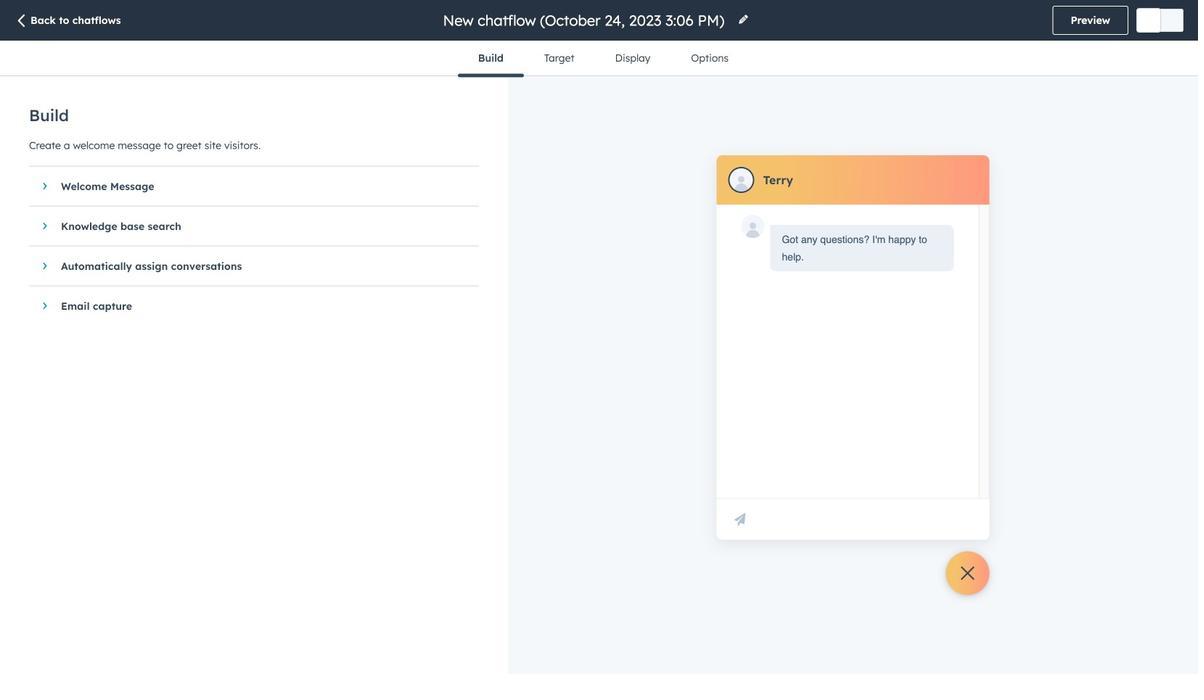 Task type: locate. For each thing, give the bounding box(es) containing it.
caret image
[[43, 182, 47, 191], [43, 222, 47, 231], [43, 262, 47, 271]]

navigation
[[458, 41, 750, 77]]

1 vertical spatial caret image
[[43, 222, 47, 231]]

0 vertical spatial caret image
[[43, 182, 47, 191]]

caret image
[[43, 302, 47, 310]]

2 vertical spatial caret image
[[43, 262, 47, 271]]

agent says: got any questions? i'm happy to help. element
[[782, 231, 943, 266]]

None field
[[442, 11, 729, 30]]



Task type: describe. For each thing, give the bounding box(es) containing it.
3 caret image from the top
[[43, 262, 47, 271]]

1 caret image from the top
[[43, 182, 47, 191]]

2 caret image from the top
[[43, 222, 47, 231]]



Task type: vqa. For each thing, say whether or not it's contained in the screenshot.
the learn within learn more link
no



